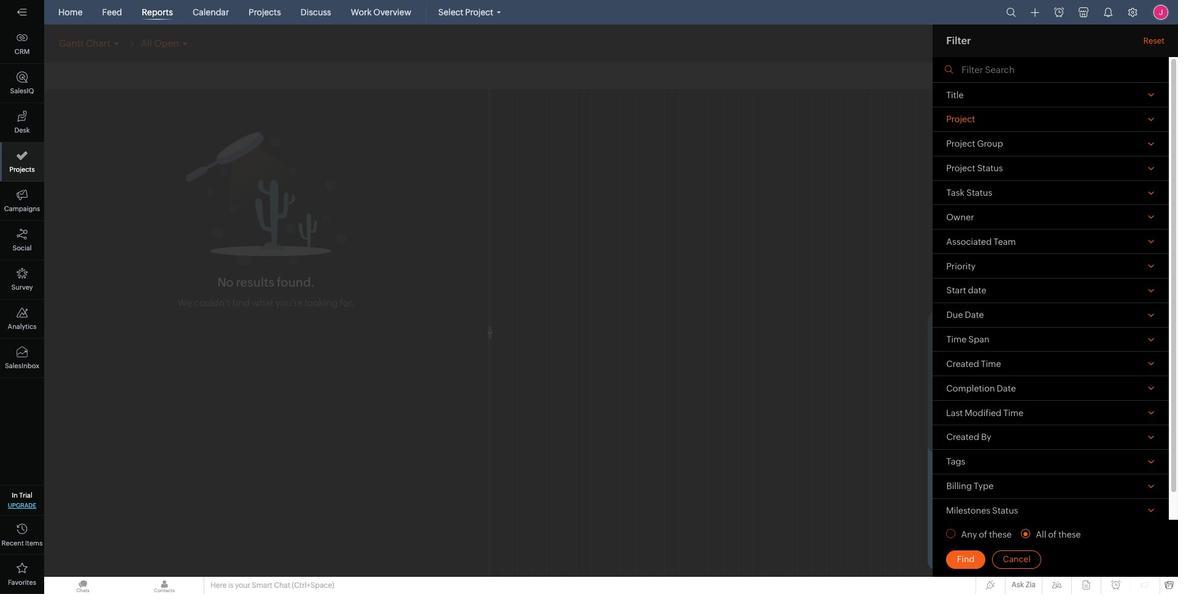 Task type: vqa. For each thing, say whether or not it's contained in the screenshot.
admin in the left of the page
no



Task type: locate. For each thing, give the bounding box(es) containing it.
0 horizontal spatial projects link
[[0, 142, 44, 182]]

1 vertical spatial projects
[[9, 166, 35, 173]]

projects link left discuss
[[244, 0, 286, 25]]

1 vertical spatial projects link
[[0, 142, 44, 182]]

survey link
[[0, 260, 44, 300]]

projects
[[249, 7, 281, 17], [9, 166, 35, 173]]

0 vertical spatial projects
[[249, 7, 281, 17]]

items
[[25, 540, 43, 547]]

discuss
[[301, 7, 331, 17]]

search image
[[1007, 7, 1017, 17]]

desk link
[[0, 103, 44, 142]]

notifications image
[[1104, 7, 1114, 17]]

ask zia
[[1012, 581, 1036, 589]]

desk
[[14, 126, 30, 134]]

calendar
[[193, 7, 229, 17]]

projects up campaigns link
[[9, 166, 35, 173]]

1 horizontal spatial projects link
[[244, 0, 286, 25]]

favorites
[[8, 579, 36, 586]]

projects left discuss
[[249, 7, 281, 17]]

work overview link
[[346, 0, 416, 25]]

calendar link
[[188, 0, 234, 25]]

marketplace image
[[1079, 7, 1089, 17]]

salesiq link
[[0, 64, 44, 103]]

projects link
[[244, 0, 286, 25], [0, 142, 44, 182]]

home link
[[53, 0, 88, 25]]

trial
[[19, 492, 32, 499]]

feed
[[102, 7, 122, 17]]

work overview
[[351, 7, 412, 17]]

projects link down desk
[[0, 142, 44, 182]]

campaigns link
[[0, 182, 44, 221]]

overview
[[374, 7, 412, 17]]

timer image
[[1055, 7, 1065, 17]]

1 horizontal spatial projects
[[249, 7, 281, 17]]

(ctrl+space)
[[292, 581, 334, 590]]

survey
[[11, 284, 33, 291]]



Task type: describe. For each thing, give the bounding box(es) containing it.
smart
[[252, 581, 273, 590]]

salesiq
[[10, 87, 34, 95]]

contacts image
[[126, 577, 203, 594]]

work
[[351, 7, 372, 17]]

here
[[211, 581, 227, 590]]

social
[[13, 244, 32, 252]]

select
[[439, 7, 464, 17]]

select project
[[439, 7, 494, 17]]

recent
[[2, 540, 24, 547]]

chat
[[274, 581, 290, 590]]

your
[[235, 581, 250, 590]]

feed link
[[97, 0, 127, 25]]

discuss link
[[296, 0, 336, 25]]

zia
[[1026, 581, 1036, 589]]

salesinbox link
[[0, 339, 44, 378]]

salesinbox
[[5, 362, 39, 370]]

ask
[[1012, 581, 1025, 589]]

crm link
[[0, 25, 44, 64]]

in trial upgrade
[[8, 492, 36, 509]]

0 horizontal spatial projects
[[9, 166, 35, 173]]

configure settings image
[[1129, 7, 1138, 17]]

in
[[12, 492, 18, 499]]

social link
[[0, 221, 44, 260]]

home
[[58, 7, 83, 17]]

analytics
[[8, 323, 36, 330]]

quick actions image
[[1032, 8, 1040, 17]]

reports
[[142, 7, 173, 17]]

0 vertical spatial projects link
[[244, 0, 286, 25]]

campaigns
[[4, 205, 40, 212]]

analytics link
[[0, 300, 44, 339]]

crm
[[14, 48, 30, 55]]

recent items
[[2, 540, 43, 547]]

upgrade
[[8, 502, 36, 509]]

project
[[465, 7, 494, 17]]

here is your smart chat (ctrl+space)
[[211, 581, 334, 590]]

reports link
[[137, 0, 178, 25]]

chats image
[[44, 577, 122, 594]]

is
[[228, 581, 234, 590]]



